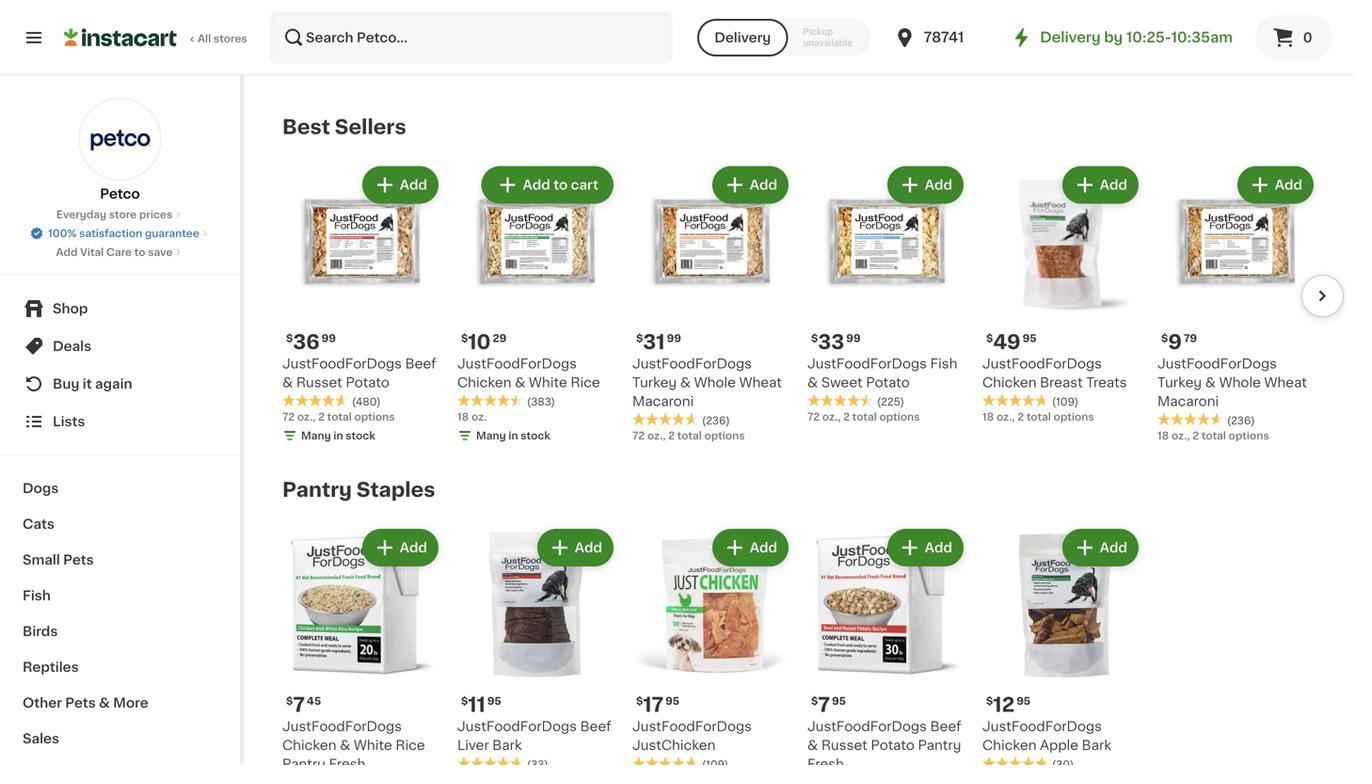 Task type: vqa. For each thing, say whether or not it's contained in the screenshot.
$ related to $ 12 95
yes



Task type: locate. For each thing, give the bounding box(es) containing it.
1 99 from the left
[[322, 333, 336, 343]]

potato inside justfoodfordogs fish & sweet potato
[[866, 376, 910, 389]]

1 horizontal spatial 72 oz., 2 total options
[[632, 431, 745, 441]]

2 7 from the left
[[818, 695, 830, 715]]

2 in from the left
[[509, 431, 518, 441]]

1 horizontal spatial turkey
[[1158, 376, 1202, 389]]

$ inside $ 33 99
[[811, 333, 818, 343]]

0 horizontal spatial 72
[[282, 412, 295, 422]]

None search field
[[269, 11, 673, 64]]

everyday
[[56, 209, 106, 220]]

stock
[[346, 431, 375, 441], [521, 431, 550, 441]]

oz.
[[472, 412, 487, 422]]

justfoodfordogs for $ 36 99
[[282, 357, 402, 370]]

whole for 9
[[1219, 376, 1261, 389]]

2 turkey from the left
[[1158, 376, 1202, 389]]

0 horizontal spatial fresh
[[329, 758, 366, 765]]

macaroni down "$ 9 79"
[[1158, 395, 1219, 408]]

russet inside justfoodfordogs beef & russet potato
[[296, 376, 342, 389]]

95 inside $ 17 95
[[666, 696, 680, 706]]

1 horizontal spatial (236)
[[1227, 415, 1255, 426]]

0 vertical spatial to
[[554, 178, 568, 191]]

add for $ 9 79
[[1275, 178, 1303, 191]]

item carousel region for pantry staples
[[256, 518, 1318, 765]]

delivery
[[1040, 31, 1101, 44], [715, 31, 771, 44]]

justfoodfordogs down '$ 31 99'
[[632, 357, 752, 370]]

small
[[23, 553, 60, 567]]

1 horizontal spatial stock
[[521, 431, 550, 441]]

justfoodfordogs inside justfoodfordogs chicken breast treats
[[983, 357, 1102, 370]]

1 horizontal spatial whole
[[1219, 376, 1261, 389]]

7 left 45 on the bottom left of page
[[293, 695, 305, 715]]

& inside justfoodfordogs beef & russet potato
[[282, 376, 293, 389]]

justfoodfordogs up 'breast'
[[983, 357, 1102, 370]]

99 inside $ 33 99
[[846, 333, 861, 343]]

45
[[307, 696, 321, 706]]

1 horizontal spatial fresh
[[808, 758, 844, 765]]

chicken inside justfoodfordogs chicken breast treats
[[983, 376, 1037, 389]]

95 inside $ 11 95
[[487, 696, 501, 706]]

justfoodfordogs inside justfoodfordogs chicken & white rice
[[457, 357, 577, 370]]

0 horizontal spatial beef
[[405, 357, 436, 370]]

99 for 36
[[322, 333, 336, 343]]

1 horizontal spatial many
[[476, 431, 506, 441]]

oz., down "$ 9 79"
[[1172, 431, 1190, 441]]

justfoodfordogs inside justfoodfordogs chicken apple bark
[[983, 720, 1102, 733]]

0 horizontal spatial 18 oz., 2 total options
[[983, 412, 1094, 422]]

3 99 from the left
[[846, 333, 861, 343]]

95 for 17
[[666, 696, 680, 706]]

1 horizontal spatial 72
[[632, 431, 645, 441]]

0 horizontal spatial delivery
[[715, 31, 771, 44]]

0 horizontal spatial 7
[[293, 695, 305, 715]]

1 vertical spatial pets
[[65, 696, 96, 710]]

turkey
[[632, 376, 677, 389], [1158, 376, 1202, 389]]

pantry inside justfoodfordogs chicken & white rice pantry fresh
[[282, 758, 326, 765]]

in up pantry staples
[[334, 431, 343, 441]]

turkey for 31
[[632, 376, 677, 389]]

1 justfoodfordogs turkey & whole wheat macaroni from the left
[[632, 357, 782, 408]]

justfoodfordogs down $ 36 99
[[282, 357, 402, 370]]

justfoodfordogs for $ 31 99
[[632, 357, 752, 370]]

chicken inside justfoodfordogs chicken & white rice
[[457, 376, 512, 389]]

& for $ 7 95
[[808, 739, 818, 752]]

white for 7
[[354, 739, 392, 752]]

2 horizontal spatial 72 oz., 2 total options
[[808, 412, 920, 422]]

$ inside $ 7 95
[[811, 696, 818, 706]]

1 fresh from the left
[[329, 758, 366, 765]]

turkey down "$ 9 79"
[[1158, 376, 1202, 389]]

justfoodfordogs for $ 33 99
[[808, 357, 927, 370]]

0 vertical spatial fish
[[930, 357, 958, 370]]

justfoodfordogs inside justfoodfordogs chicken & white rice pantry fresh
[[282, 720, 402, 733]]

add inside 'link'
[[56, 247, 78, 257]]

95 right 12
[[1017, 696, 1031, 706]]

pets right small
[[63, 553, 94, 567]]

0 horizontal spatial to
[[134, 247, 145, 257]]

add
[[400, 178, 427, 191], [523, 178, 550, 191], [750, 178, 777, 191], [925, 178, 952, 191], [1100, 178, 1128, 191], [1275, 178, 1303, 191], [56, 247, 78, 257], [400, 541, 427, 554], [575, 541, 602, 554], [750, 541, 777, 554], [925, 541, 952, 554], [1100, 541, 1128, 554]]

rice inside justfoodfordogs chicken & white rice
[[571, 376, 600, 389]]

1 horizontal spatial delivery
[[1040, 31, 1101, 44]]

white for 10
[[529, 376, 567, 389]]

1 horizontal spatial 7
[[818, 695, 830, 715]]

1 vertical spatial to
[[134, 247, 145, 257]]

0 vertical spatial rice
[[571, 376, 600, 389]]

72
[[282, 412, 295, 422], [808, 412, 820, 422], [632, 431, 645, 441]]

$ inside "$ 9 79"
[[1161, 333, 1168, 343]]

0 horizontal spatial many in stock
[[301, 431, 375, 441]]

vital
[[80, 247, 104, 257]]

78741 button
[[894, 11, 1007, 64]]

1 horizontal spatial 99
[[667, 333, 681, 343]]

options for 31
[[704, 431, 745, 441]]

$ inside $ 49 95
[[986, 333, 993, 343]]

72 for 31
[[632, 431, 645, 441]]

0 vertical spatial white
[[529, 376, 567, 389]]

Search field
[[271, 13, 671, 62]]

justfoodfordogs for $ 9 79
[[1158, 357, 1277, 370]]

1 horizontal spatial beef
[[580, 720, 611, 733]]

99 inside '$ 31 99'
[[667, 333, 681, 343]]

product group containing 49
[[983, 162, 1143, 424]]

95 for 49
[[1023, 333, 1037, 343]]

justfoodfordogs inside the justfoodfordogs beef liver bark
[[457, 720, 577, 733]]

chicken for 10
[[457, 376, 512, 389]]

1 vertical spatial item carousel region
[[256, 518, 1318, 765]]

1 horizontal spatial wheat
[[1264, 376, 1307, 389]]

18 oz., 2 total options
[[983, 412, 1094, 422], [1158, 431, 1269, 441]]

& inside justfoodfordogs chicken & white rice pantry fresh
[[340, 739, 350, 752]]

chicken down $ 12 95 on the bottom right of page
[[983, 739, 1037, 752]]

many up pantry staples
[[301, 431, 331, 441]]

& for $ 36 99
[[282, 376, 293, 389]]

pantry for justfoodfordogs chicken & white rice pantry fresh
[[282, 758, 326, 765]]

justfoodfordogs beef & russet potato
[[282, 357, 436, 389]]

product group containing 9
[[1158, 162, 1318, 443]]

0 horizontal spatial stock
[[346, 431, 375, 441]]

1 turkey from the left
[[632, 376, 677, 389]]

0 horizontal spatial whole
[[694, 376, 736, 389]]

$ 11 95
[[461, 695, 501, 715]]

0 horizontal spatial justfoodfordogs turkey & whole wheat macaroni
[[632, 357, 782, 408]]

item carousel region containing 7
[[256, 518, 1318, 765]]

beef inside justfoodfordogs beef & russet potato pantry fresh
[[930, 720, 962, 733]]

1 (236) from the left
[[702, 415, 730, 426]]

justfoodfordogs for $ 17 95
[[632, 720, 752, 733]]

99 inside $ 36 99
[[322, 333, 336, 343]]

0 horizontal spatial (236)
[[702, 415, 730, 426]]

cats link
[[11, 506, 229, 542]]

oz.,
[[297, 412, 316, 422], [822, 412, 841, 422], [997, 412, 1015, 422], [647, 431, 666, 441], [1172, 431, 1190, 441]]

cats
[[23, 518, 54, 531]]

other
[[23, 696, 62, 710]]

chicken inside justfoodfordogs chicken apple bark
[[983, 739, 1037, 752]]

oz., down sweet on the right
[[822, 412, 841, 422]]

justfoodfordogs down $ 11 95
[[457, 720, 577, 733]]

pets right other
[[65, 696, 96, 710]]

justfoodfordogs turkey & whole wheat macaroni down '$ 31 99'
[[632, 357, 782, 408]]

0 horizontal spatial turkey
[[632, 376, 677, 389]]

95 right 11
[[487, 696, 501, 706]]

pets
[[63, 553, 94, 567], [65, 696, 96, 710]]

store
[[109, 209, 137, 220]]

item carousel region for best sellers
[[256, 155, 1344, 456]]

0 horizontal spatial rice
[[396, 739, 425, 752]]

oz., down justfoodfordogs chicken breast treats
[[997, 412, 1015, 422]]

(480)
[[352, 397, 381, 407]]

potato inside justfoodfordogs beef & russet potato pantry fresh
[[871, 739, 915, 752]]

0 horizontal spatial 18
[[457, 412, 469, 422]]

33
[[818, 332, 844, 352]]

29
[[493, 333, 507, 343]]

fresh inside justfoodfordogs chicken & white rice pantry fresh
[[329, 758, 366, 765]]

1 horizontal spatial in
[[509, 431, 518, 441]]

justfoodfordogs for $ 11 95
[[457, 720, 577, 733]]

staples
[[357, 480, 435, 500]]

95 right the 17 at the left bottom of page
[[666, 696, 680, 706]]

justfoodfordogs beef & russet potato pantry fresh
[[808, 720, 962, 765]]

95 inside $ 49 95
[[1023, 333, 1037, 343]]

1 horizontal spatial justfoodfordogs turkey & whole wheat macaroni
[[1158, 357, 1307, 408]]

1 horizontal spatial to
[[554, 178, 568, 191]]

0 horizontal spatial white
[[354, 739, 392, 752]]

1 vertical spatial russet
[[821, 739, 868, 752]]

0 vertical spatial pets
[[63, 553, 94, 567]]

$
[[286, 333, 293, 343], [461, 333, 468, 343], [636, 333, 643, 343], [811, 333, 818, 343], [986, 333, 993, 343], [1161, 333, 1168, 343], [286, 696, 293, 706], [461, 696, 468, 706], [636, 696, 643, 706], [811, 696, 818, 706], [986, 696, 993, 706]]

7 up justfoodfordogs beef & russet potato pantry fresh
[[818, 695, 830, 715]]

many in stock for 36
[[301, 431, 375, 441]]

options
[[354, 412, 395, 422], [879, 412, 920, 422], [1054, 412, 1094, 422], [704, 431, 745, 441], [1229, 431, 1269, 441]]

total
[[327, 412, 352, 422], [852, 412, 877, 422], [1027, 412, 1051, 422], [677, 431, 702, 441], [1202, 431, 1226, 441]]

oz., down justfoodfordogs beef & russet potato
[[297, 412, 316, 422]]

product group containing 12
[[983, 525, 1143, 765]]

fresh for russet
[[808, 758, 844, 765]]

1 wheat from the left
[[739, 376, 782, 389]]

0 horizontal spatial 99
[[322, 333, 336, 343]]

2 horizontal spatial 72
[[808, 412, 820, 422]]

justfoodfordogs up justchicken
[[632, 720, 752, 733]]

options for 36
[[354, 412, 395, 422]]

justfoodfordogs up sweet on the right
[[808, 357, 927, 370]]

99 right 36
[[322, 333, 336, 343]]

rice for 7
[[396, 739, 425, 752]]

beef inside the justfoodfordogs beef liver bark
[[580, 720, 611, 733]]

2 fresh from the left
[[808, 758, 844, 765]]

2 horizontal spatial 99
[[846, 333, 861, 343]]

95
[[1023, 333, 1037, 343], [487, 696, 501, 706], [666, 696, 680, 706], [832, 696, 846, 706], [1017, 696, 1031, 706]]

31
[[643, 332, 665, 352]]

justfoodfordogs chicken apple bark
[[983, 720, 1112, 752]]

1 horizontal spatial 18
[[983, 412, 994, 422]]

stock down (383)
[[521, 431, 550, 441]]

$ inside $ 12 95
[[986, 696, 993, 706]]

justfoodfordogs beef liver bark
[[457, 720, 611, 752]]

add button for $ 7 45
[[364, 531, 437, 565]]

2 for 9
[[1193, 431, 1199, 441]]

& for $ 10 29
[[515, 376, 525, 389]]

0 horizontal spatial in
[[334, 431, 343, 441]]

bark right the liver
[[493, 739, 522, 752]]

$ 7 45
[[286, 695, 321, 715]]

1 item carousel region from the top
[[256, 155, 1344, 456]]

1 stock from the left
[[346, 431, 375, 441]]

rice inside justfoodfordogs chicken & white rice pantry fresh
[[396, 739, 425, 752]]

$ inside $ 36 99
[[286, 333, 293, 343]]

white inside justfoodfordogs chicken & white rice
[[529, 376, 567, 389]]

potato for 33
[[866, 376, 910, 389]]

product group containing 11
[[457, 525, 617, 765]]

1 vertical spatial rice
[[396, 739, 425, 752]]

$ inside $ 10 29
[[461, 333, 468, 343]]

95 for 12
[[1017, 696, 1031, 706]]

0 horizontal spatial macaroni
[[632, 395, 694, 408]]

russet inside justfoodfordogs beef & russet potato pantry fresh
[[821, 739, 868, 752]]

1 vertical spatial 18 oz., 2 total options
[[1158, 431, 1269, 441]]

0 horizontal spatial wheat
[[739, 376, 782, 389]]

(225)
[[877, 397, 905, 407]]

justfoodfordogs inside justfoodfordogs beef & russet potato
[[282, 357, 402, 370]]

1 vertical spatial pantry
[[918, 739, 961, 752]]

2 for 31
[[668, 431, 675, 441]]

product group containing 33
[[808, 162, 968, 424]]

chicken for 49
[[983, 376, 1037, 389]]

justfoodfordogs for $ 7 95
[[808, 720, 927, 733]]

1 horizontal spatial many in stock
[[476, 431, 550, 441]]

justfoodfordogs
[[282, 357, 402, 370], [457, 357, 577, 370], [632, 357, 752, 370], [808, 357, 927, 370], [983, 357, 1102, 370], [1158, 357, 1277, 370], [282, 720, 402, 733], [457, 720, 577, 733], [632, 720, 752, 733], [808, 720, 927, 733], [983, 720, 1102, 733]]

1 vertical spatial fish
[[23, 589, 51, 602]]

$ inside $ 11 95
[[461, 696, 468, 706]]

add for $ 33 99
[[925, 178, 952, 191]]

1 horizontal spatial 18 oz., 2 total options
[[1158, 431, 1269, 441]]

bark inside the justfoodfordogs beef liver bark
[[493, 739, 522, 752]]

guarantee
[[145, 228, 199, 239]]

beef for 36
[[405, 357, 436, 370]]

0 vertical spatial item carousel region
[[256, 155, 1344, 456]]

95 up justfoodfordogs beef & russet potato pantry fresh
[[832, 696, 846, 706]]

add button for $ 7 95
[[889, 531, 962, 565]]

$ for $ 11 95
[[461, 696, 468, 706]]

breast
[[1040, 376, 1083, 389]]

1 whole from the left
[[694, 376, 736, 389]]

add for $ 11 95
[[575, 541, 602, 554]]

$ for $ 9 79
[[1161, 333, 1168, 343]]

by
[[1104, 31, 1123, 44]]

$ for $ 7 95
[[811, 696, 818, 706]]

chicken for 12
[[983, 739, 1037, 752]]

99 right 31
[[667, 333, 681, 343]]

0 vertical spatial russet
[[296, 376, 342, 389]]

shop
[[53, 302, 88, 315]]

in
[[334, 431, 343, 441], [509, 431, 518, 441]]

russet
[[296, 376, 342, 389], [821, 739, 868, 752]]

2 item carousel region from the top
[[256, 518, 1318, 765]]

chicken down $ 7 45
[[282, 739, 336, 752]]

18
[[457, 412, 469, 422], [983, 412, 994, 422], [1158, 431, 1169, 441]]

oz., for 31
[[647, 431, 666, 441]]

1 7 from the left
[[293, 695, 305, 715]]

to left cart
[[554, 178, 568, 191]]

justfoodfordogs turkey & whole wheat macaroni
[[632, 357, 782, 408], [1158, 357, 1307, 408]]

justfoodfordogs inside justfoodfordogs fish & sweet potato
[[808, 357, 927, 370]]

2 horizontal spatial 18
[[1158, 431, 1169, 441]]

many
[[301, 431, 331, 441], [476, 431, 506, 441]]

bark right the apple on the right bottom of page
[[1082, 739, 1112, 752]]

product group containing 36
[[282, 162, 442, 447]]

russet down $ 7 95
[[821, 739, 868, 752]]

2 many from the left
[[476, 431, 506, 441]]

1 in from the left
[[334, 431, 343, 441]]

white inside justfoodfordogs chicken & white rice pantry fresh
[[354, 739, 392, 752]]

justfoodfordogs up the apple on the right bottom of page
[[983, 720, 1102, 733]]

0 horizontal spatial russet
[[296, 376, 342, 389]]

95 right 49
[[1023, 333, 1037, 343]]

95 inside $ 12 95
[[1017, 696, 1031, 706]]

1 bark from the left
[[493, 739, 522, 752]]

$ for $ 31 99
[[636, 333, 643, 343]]

birds link
[[11, 614, 229, 649]]

bark inside justfoodfordogs chicken apple bark
[[1082, 739, 1112, 752]]

$ inside '$ 31 99'
[[636, 333, 643, 343]]

$ inside $ 17 95
[[636, 696, 643, 706]]

options for 33
[[879, 412, 920, 422]]

1 vertical spatial white
[[354, 739, 392, 752]]

1 horizontal spatial rice
[[571, 376, 600, 389]]

potato inside justfoodfordogs beef & russet potato
[[346, 376, 390, 389]]

to
[[554, 178, 568, 191], [134, 247, 145, 257]]

add button for $ 36 99
[[364, 168, 437, 202]]

0 horizontal spatial many
[[301, 431, 331, 441]]

1 horizontal spatial bark
[[1082, 739, 1112, 752]]

macaroni
[[632, 395, 694, 408], [1158, 395, 1219, 408]]

& inside justfoodfordogs chicken & white rice
[[515, 376, 525, 389]]

2 macaroni from the left
[[1158, 395, 1219, 408]]

justfoodfordogs down 45 on the bottom left of page
[[282, 720, 402, 733]]

rice
[[571, 376, 600, 389], [396, 739, 425, 752]]

delivery inside button
[[715, 31, 771, 44]]

macaroni down '$ 31 99'
[[632, 395, 694, 408]]

2 vertical spatial pantry
[[282, 758, 326, 765]]

chicken down $ 49 95
[[983, 376, 1037, 389]]

pantry inside justfoodfordogs beef & russet potato pantry fresh
[[918, 739, 961, 752]]

2 bark from the left
[[1082, 739, 1112, 752]]

justfoodfordogs turkey & whole wheat macaroni for 9
[[1158, 357, 1307, 408]]

pets for small
[[63, 553, 94, 567]]

7 for justfoodfordogs beef & russet potato pantry fresh
[[818, 695, 830, 715]]

2 99 from the left
[[667, 333, 681, 343]]

justfoodfordogs turkey & whole wheat macaroni down 79
[[1158, 357, 1307, 408]]

product group
[[282, 162, 442, 447], [457, 162, 617, 447], [632, 162, 792, 443], [808, 162, 968, 424], [983, 162, 1143, 424], [1158, 162, 1318, 443], [282, 525, 442, 765], [457, 525, 617, 765], [632, 525, 792, 765], [808, 525, 968, 765], [983, 525, 1143, 765]]

11
[[468, 695, 486, 715]]

2
[[318, 412, 325, 422], [843, 412, 850, 422], [1018, 412, 1024, 422], [668, 431, 675, 441], [1193, 431, 1199, 441]]

product group containing 31
[[632, 162, 792, 443]]

0 horizontal spatial 72 oz., 2 total options
[[282, 412, 395, 422]]

russet down $ 36 99
[[296, 376, 342, 389]]

36
[[293, 332, 320, 352]]

0 vertical spatial 18 oz., 2 total options
[[983, 412, 1094, 422]]

justfoodfordogs down 79
[[1158, 357, 1277, 370]]

2 horizontal spatial beef
[[930, 720, 962, 733]]

$ inside $ 7 45
[[286, 696, 293, 706]]

many down oz.
[[476, 431, 506, 441]]

delivery for delivery
[[715, 31, 771, 44]]

beef inside justfoodfordogs beef & russet potato
[[405, 357, 436, 370]]

$ 9 79
[[1161, 332, 1197, 352]]

1 horizontal spatial fish
[[930, 357, 958, 370]]

product group containing 17
[[632, 525, 792, 765]]

many in stock down oz.
[[476, 431, 550, 441]]

1 many in stock from the left
[[301, 431, 375, 441]]

2 (236) from the left
[[1227, 415, 1255, 426]]

2 wheat from the left
[[1264, 376, 1307, 389]]

oz., down '$ 31 99'
[[647, 431, 666, 441]]

add button for $ 31 99
[[714, 168, 787, 202]]

0 vertical spatial pantry
[[282, 480, 352, 500]]

russet for 36
[[296, 376, 342, 389]]

prices
[[139, 209, 172, 220]]

1 macaroni from the left
[[632, 395, 694, 408]]

1 horizontal spatial russet
[[821, 739, 868, 752]]

stock down (480)
[[346, 431, 375, 441]]

sales
[[23, 732, 59, 745]]

to left save
[[134, 247, 145, 257]]

95 for 7
[[832, 696, 846, 706]]

0 button
[[1256, 15, 1333, 60]]

turkey down 31
[[632, 376, 677, 389]]

1 horizontal spatial macaroni
[[1158, 395, 1219, 408]]

$ for $ 17 95
[[636, 696, 643, 706]]

& inside justfoodfordogs beef & russet potato pantry fresh
[[808, 739, 818, 752]]

justfoodfordogs down $ 7 95
[[808, 720, 927, 733]]

item carousel region
[[256, 155, 1344, 456], [256, 518, 1318, 765]]

2 stock from the left
[[521, 431, 550, 441]]

justfoodfordogs for $ 10 29
[[457, 357, 577, 370]]

1 horizontal spatial white
[[529, 376, 567, 389]]

18 for 10
[[457, 412, 469, 422]]

add inside button
[[523, 178, 550, 191]]

chicken up oz.
[[457, 376, 512, 389]]

$ for $ 12 95
[[986, 696, 993, 706]]

delivery button
[[698, 19, 788, 56]]

95 inside $ 7 95
[[832, 696, 846, 706]]

99 right 33
[[846, 333, 861, 343]]

in down justfoodfordogs chicken & white rice
[[509, 431, 518, 441]]

oz., for 49
[[997, 412, 1015, 422]]

fish link
[[11, 578, 229, 614]]

79
[[1184, 333, 1197, 343]]

1 many from the left
[[301, 431, 331, 441]]

oz., for 33
[[822, 412, 841, 422]]

add button for $ 12 95
[[1064, 531, 1137, 565]]

2 whole from the left
[[1219, 376, 1261, 389]]

2 justfoodfordogs turkey & whole wheat macaroni from the left
[[1158, 357, 1307, 408]]

& inside justfoodfordogs fish & sweet potato
[[808, 376, 818, 389]]

pantry
[[282, 480, 352, 500], [918, 739, 961, 752], [282, 758, 326, 765]]

chicken inside justfoodfordogs chicken & white rice pantry fresh
[[282, 739, 336, 752]]

justfoodfordogs inside justfoodfordogs beef & russet potato pantry fresh
[[808, 720, 927, 733]]

0 horizontal spatial bark
[[493, 739, 522, 752]]

fresh inside justfoodfordogs beef & russet potato pantry fresh
[[808, 758, 844, 765]]

justfoodfordogs down 29
[[457, 357, 577, 370]]

item carousel region containing 36
[[256, 155, 1344, 456]]

2 many in stock from the left
[[476, 431, 550, 441]]

many in stock down (480)
[[301, 431, 375, 441]]

2 for 33
[[843, 412, 850, 422]]



Task type: describe. For each thing, give the bounding box(es) containing it.
best sellers
[[282, 117, 406, 137]]

wheat for 31
[[739, 376, 782, 389]]

small pets link
[[11, 542, 229, 578]]

sales link
[[11, 721, 229, 757]]

& for $ 7 45
[[340, 739, 350, 752]]

add button for $ 17 95
[[714, 531, 787, 565]]

buy it again
[[53, 377, 132, 391]]

small pets
[[23, 553, 94, 567]]

potato for 36
[[346, 376, 390, 389]]

liver
[[457, 739, 489, 752]]

chicken for 7
[[282, 739, 336, 752]]

78741
[[924, 31, 964, 44]]

$ 33 99
[[811, 332, 861, 352]]

beef for 11
[[580, 720, 611, 733]]

18 for 9
[[1158, 431, 1169, 441]]

(236) for 9
[[1227, 415, 1255, 426]]

justfoodfordogs chicken breast treats
[[983, 357, 1127, 389]]

dogs link
[[11, 471, 229, 506]]

justfoodfordogs justchicken
[[632, 720, 752, 752]]

2 for 49
[[1018, 412, 1024, 422]]

instacart logo image
[[64, 26, 177, 49]]

$ 10 29
[[461, 332, 507, 352]]

$ 31 99
[[636, 332, 681, 352]]

product group containing 10
[[457, 162, 617, 447]]

options for 49
[[1054, 412, 1094, 422]]

wheat for 9
[[1264, 376, 1307, 389]]

stock for 10
[[521, 431, 550, 441]]

apple
[[1040, 739, 1079, 752]]

add button for $ 49 95
[[1064, 168, 1137, 202]]

99 for 31
[[667, 333, 681, 343]]

macaroni for 31
[[632, 395, 694, 408]]

18 oz., 2 total options for 49
[[983, 412, 1094, 422]]

dogs
[[23, 482, 59, 495]]

total for 49
[[1027, 412, 1051, 422]]

lists
[[53, 415, 85, 428]]

add for $ 49 95
[[1100, 178, 1128, 191]]

72 oz., 2 total options for 33
[[808, 412, 920, 422]]

many for 10
[[476, 431, 506, 441]]

other pets & more link
[[11, 685, 229, 721]]

petco link
[[79, 98, 161, 203]]

many for 36
[[301, 431, 331, 441]]

$ for $ 33 99
[[811, 333, 818, 343]]

justfoodfordogs for $ 49 95
[[983, 357, 1102, 370]]

many in stock for 10
[[476, 431, 550, 441]]

justfoodfordogs chicken & white rice pantry fresh
[[282, 720, 425, 765]]

add button for $ 11 95
[[539, 531, 612, 565]]

buy
[[53, 377, 79, 391]]

satisfaction
[[79, 228, 142, 239]]

stock for 36
[[346, 431, 375, 441]]

& for $ 31 99
[[680, 376, 691, 389]]

pets for other
[[65, 696, 96, 710]]

$ 12 95
[[986, 695, 1031, 715]]

add for $ 7 45
[[400, 541, 427, 554]]

95 for 11
[[487, 696, 501, 706]]

reptiles link
[[11, 649, 229, 685]]

$ 49 95
[[986, 332, 1037, 352]]

18 oz., 2 total options for 9
[[1158, 431, 1269, 441]]

bark for 11
[[493, 739, 522, 752]]

buy it again link
[[11, 365, 229, 403]]

add to cart button
[[483, 168, 612, 202]]

$ 36 99
[[286, 332, 336, 352]]

0
[[1303, 31, 1313, 44]]

reptiles
[[23, 661, 79, 674]]

lists link
[[11, 403, 229, 440]]

cart
[[571, 178, 599, 191]]

add vital care to save
[[56, 247, 173, 257]]

justchicken
[[632, 739, 716, 752]]

49
[[993, 332, 1021, 352]]

72 for 33
[[808, 412, 820, 422]]

justfoodfordogs fish & sweet potato
[[808, 357, 958, 389]]

in for 36
[[334, 431, 343, 441]]

more
[[113, 696, 148, 710]]

delivery for delivery by 10:25-10:35am
[[1040, 31, 1101, 44]]

all stores link
[[64, 11, 248, 64]]

100%
[[48, 228, 77, 239]]

add for $ 17 95
[[750, 541, 777, 554]]

total for 9
[[1202, 431, 1226, 441]]

10:25-
[[1126, 31, 1171, 44]]

service type group
[[698, 19, 871, 56]]

10:35am
[[1171, 31, 1233, 44]]

$ for $ 36 99
[[286, 333, 293, 343]]

turkey for 9
[[1158, 376, 1202, 389]]

delivery by 10:25-10:35am
[[1040, 31, 1233, 44]]

sellers
[[335, 117, 406, 137]]

72 for 36
[[282, 412, 295, 422]]

fish inside justfoodfordogs fish & sweet potato
[[930, 357, 958, 370]]

2 for 36
[[318, 412, 325, 422]]

$ for $ 49 95
[[986, 333, 993, 343]]

12
[[993, 695, 1015, 715]]

& for $ 33 99
[[808, 376, 818, 389]]

(109)
[[1052, 397, 1079, 407]]

care
[[106, 247, 132, 257]]

stores
[[214, 33, 247, 44]]

justfoodfordogs for $ 7 45
[[282, 720, 402, 733]]

to inside button
[[554, 178, 568, 191]]

justfoodfordogs for $ 12 95
[[983, 720, 1102, 733]]

add vital care to save link
[[56, 245, 184, 260]]

100% satisfaction guarantee
[[48, 228, 199, 239]]

sweet
[[821, 376, 863, 389]]

(383)
[[527, 397, 555, 407]]

in for 10
[[509, 431, 518, 441]]

everyday store prices
[[56, 209, 172, 220]]

$ 7 95
[[811, 695, 846, 715]]

deals
[[53, 340, 91, 353]]

100% satisfaction guarantee button
[[29, 222, 211, 241]]

shop link
[[11, 290, 229, 328]]

oz., for 9
[[1172, 431, 1190, 441]]

$ 17 95
[[636, 695, 680, 715]]

7 for justfoodfordogs chicken & white rice pantry fresh
[[293, 695, 305, 715]]

add for $ 7 95
[[925, 541, 952, 554]]

0 horizontal spatial fish
[[23, 589, 51, 602]]

russet for 7
[[821, 739, 868, 752]]

save
[[148, 247, 173, 257]]

petco
[[100, 187, 140, 200]]

options for 9
[[1229, 431, 1269, 441]]

add for $ 12 95
[[1100, 541, 1128, 554]]

oz., for 36
[[297, 412, 316, 422]]

bark for 12
[[1082, 739, 1112, 752]]

to inside 'link'
[[134, 247, 145, 257]]

everyday store prices link
[[56, 207, 184, 222]]

rice for 10
[[571, 376, 600, 389]]

pantry for justfoodfordogs beef & russet potato pantry fresh
[[918, 739, 961, 752]]

whole for 31
[[694, 376, 736, 389]]

17
[[643, 695, 664, 715]]

18 oz.
[[457, 412, 487, 422]]

fresh for white
[[329, 758, 366, 765]]

best
[[282, 117, 330, 137]]

9
[[1168, 332, 1182, 352]]

total for 36
[[327, 412, 352, 422]]

72 oz., 2 total options for 31
[[632, 431, 745, 441]]

petco logo image
[[79, 98, 161, 181]]

add button for $ 33 99
[[889, 168, 962, 202]]

macaroni for 9
[[1158, 395, 1219, 408]]

all stores
[[198, 33, 247, 44]]

add to cart
[[523, 178, 599, 191]]

$ for $ 7 45
[[286, 696, 293, 706]]

treats
[[1086, 376, 1127, 389]]

deals link
[[11, 328, 229, 365]]

add for $ 36 99
[[400, 178, 427, 191]]

pantry staples
[[282, 480, 435, 500]]

other pets & more
[[23, 696, 148, 710]]

beef for 7
[[930, 720, 962, 733]]

justfoodfordogs chicken & white rice
[[457, 357, 600, 389]]

potato for 7
[[871, 739, 915, 752]]

$ for $ 10 29
[[461, 333, 468, 343]]

total for 33
[[852, 412, 877, 422]]

birds
[[23, 625, 58, 638]]



